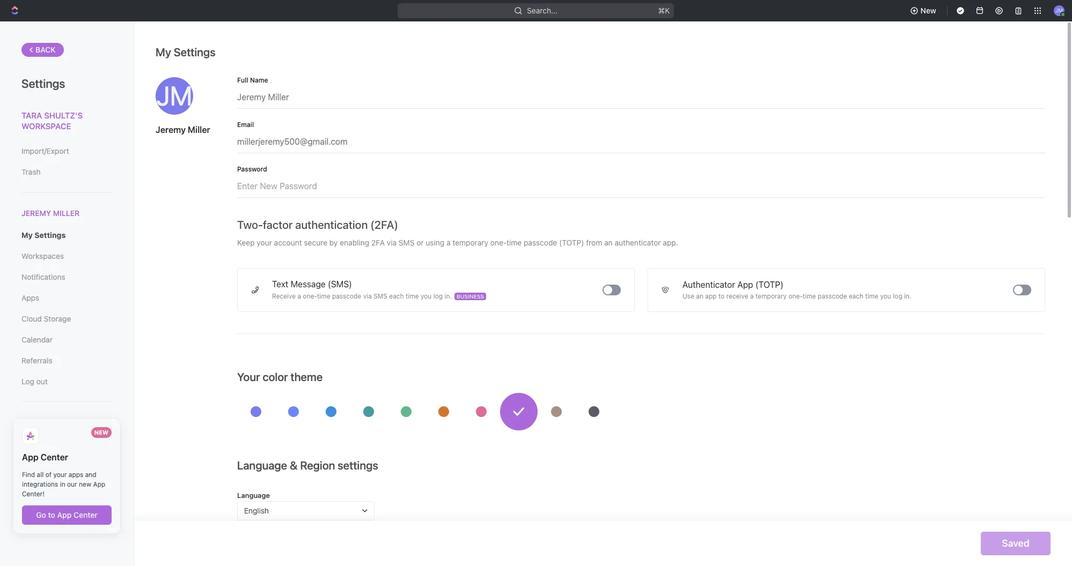 Task type: vqa. For each thing, say whether or not it's contained in the screenshot.
new space
no



Task type: locate. For each thing, give the bounding box(es) containing it.
0 vertical spatial to
[[718, 292, 725, 300]]

my settings inside 'settings' element
[[21, 231, 66, 240]]

1 horizontal spatial jm
[[1055, 7, 1063, 14]]

temporary right the using
[[453, 238, 488, 247]]

your
[[257, 238, 272, 247], [53, 471, 67, 479]]

each inside authenticator app (totp) use an app to receive a temporary one-time passcode each time you log in.
[[849, 292, 863, 300]]

your up in
[[53, 471, 67, 479]]

0 vertical spatial via
[[387, 238, 397, 247]]

2 horizontal spatial one-
[[789, 292, 803, 300]]

log
[[433, 292, 443, 300], [893, 292, 902, 300]]

log inside authenticator app (totp) use an app to receive a temporary one-time passcode each time you log in.
[[893, 292, 902, 300]]

your
[[237, 371, 260, 384]]

0 vertical spatial new
[[921, 6, 936, 15]]

0 vertical spatial jeremy
[[156, 125, 186, 135]]

1 horizontal spatial each
[[849, 292, 863, 300]]

1 vertical spatial new
[[94, 429, 108, 436]]

tara
[[21, 111, 42, 120]]

settings
[[174, 46, 216, 58], [21, 77, 65, 91], [34, 231, 66, 240]]

app right go
[[57, 511, 72, 520]]

0 horizontal spatial in.
[[445, 292, 452, 300]]

0 horizontal spatial an
[[604, 238, 613, 247]]

available on business plans or higher element
[[454, 293, 486, 300]]

0 horizontal spatial jeremy
[[21, 209, 51, 218]]

referrals
[[21, 356, 52, 365]]

1 vertical spatial temporary
[[755, 292, 787, 300]]

0 vertical spatial jeremy miller
[[156, 125, 210, 135]]

you
[[421, 292, 432, 300], [880, 292, 891, 300]]

my inside 'settings' element
[[21, 231, 33, 240]]

1 vertical spatial jeremy
[[21, 209, 51, 218]]

two-
[[237, 218, 263, 231]]

out
[[36, 377, 48, 386]]

1 horizontal spatial you
[[880, 292, 891, 300]]

1 in. from the left
[[445, 292, 452, 300]]

to right go
[[48, 511, 55, 520]]

in. inside authenticator app (totp) use an app to receive a temporary one-time passcode each time you log in.
[[904, 292, 911, 300]]

1 language from the top
[[237, 459, 287, 472]]

you inside authenticator app (totp) use an app to receive a temporary one-time passcode each time you log in.
[[880, 292, 891, 300]]

find all of your apps and integrations in our new app center!
[[22, 471, 105, 499]]

by
[[329, 238, 338, 247]]

1 horizontal spatial in.
[[904, 292, 911, 300]]

passcode inside text message (sms) receive a one-time passcode via sms each time you log in. business
[[332, 292, 361, 300]]

find
[[22, 471, 35, 479]]

a
[[446, 238, 451, 247], [298, 292, 301, 300], [750, 292, 754, 300]]

1 vertical spatial language
[[237, 491, 270, 500]]

0 horizontal spatial passcode
[[332, 292, 361, 300]]

my settings
[[156, 46, 216, 58], [21, 231, 66, 240]]

1 vertical spatial to
[[48, 511, 55, 520]]

0 vertical spatial sms
[[399, 238, 415, 247]]

0 horizontal spatial sms
[[374, 292, 387, 300]]

cloud storage
[[21, 315, 71, 324]]

settings element
[[0, 21, 134, 567]]

0 horizontal spatial my
[[21, 231, 33, 240]]

1 horizontal spatial via
[[387, 238, 397, 247]]

0 horizontal spatial jeremy miller
[[21, 209, 80, 218]]

center
[[41, 453, 68, 463], [73, 511, 98, 520]]

1 vertical spatial miller
[[53, 209, 80, 218]]

go to app center button
[[22, 506, 112, 525]]

an right from at top
[[604, 238, 613, 247]]

use
[[682, 292, 694, 300]]

0 horizontal spatial via
[[363, 292, 372, 300]]

workspace
[[21, 121, 71, 131]]

saved button
[[981, 532, 1051, 556]]

1 vertical spatial sms
[[374, 292, 387, 300]]

1 vertical spatial (totp)
[[755, 280, 783, 290]]

log out
[[21, 377, 48, 386]]

center inside button
[[73, 511, 98, 520]]

Enter Email text field
[[237, 128, 1045, 153]]

1 each from the left
[[389, 292, 404, 300]]

jeremy inside 'settings' element
[[21, 209, 51, 218]]

0 horizontal spatial miller
[[53, 209, 80, 218]]

a right the using
[[446, 238, 451, 247]]

1 you from the left
[[421, 292, 432, 300]]

notifications link
[[21, 268, 112, 287]]

log out link
[[21, 373, 112, 391]]

1 horizontal spatial passcode
[[524, 238, 557, 247]]

1 vertical spatial settings
[[21, 77, 65, 91]]

theme
[[290, 371, 323, 384]]

2 language from the top
[[237, 491, 270, 500]]

app up the receive
[[737, 280, 753, 290]]

1 vertical spatial jm
[[156, 80, 192, 112]]

go to app center
[[36, 511, 98, 520]]

miller
[[188, 125, 210, 135], [53, 209, 80, 218]]

new
[[921, 6, 936, 15], [94, 429, 108, 436]]

app inside find all of your apps and integrations in our new app center!
[[93, 481, 105, 489]]

your right keep
[[257, 238, 272, 247]]

2fa
[[371, 238, 385, 247]]

1 vertical spatial jeremy miller
[[21, 209, 80, 218]]

time
[[507, 238, 522, 247], [317, 292, 330, 300], [406, 292, 419, 300], [803, 292, 816, 300], [865, 292, 878, 300]]

app center
[[22, 453, 68, 463]]

app inside authenticator app (totp) use an app to receive a temporary one-time passcode each time you log in.
[[737, 280, 753, 290]]

or
[[417, 238, 424, 247]]

cloud storage link
[[21, 310, 112, 328]]

0 vertical spatial temporary
[[453, 238, 488, 247]]

0 vertical spatial jm
[[1055, 7, 1063, 14]]

new button
[[905, 2, 943, 19]]

miller inside 'settings' element
[[53, 209, 80, 218]]

0 horizontal spatial you
[[421, 292, 432, 300]]

0 horizontal spatial to
[[48, 511, 55, 520]]

1 vertical spatial an
[[696, 292, 703, 300]]

2 log from the left
[[893, 292, 902, 300]]

miller left email
[[188, 125, 210, 135]]

0 horizontal spatial my settings
[[21, 231, 66, 240]]

receive
[[726, 292, 748, 300]]

2 in. from the left
[[904, 292, 911, 300]]

0 horizontal spatial one-
[[303, 292, 317, 300]]

app down and
[[93, 481, 105, 489]]

1 horizontal spatial to
[[718, 292, 725, 300]]

2 you from the left
[[880, 292, 891, 300]]

an
[[604, 238, 613, 247], [696, 292, 703, 300]]

1 vertical spatial your
[[53, 471, 67, 479]]

my
[[156, 46, 171, 58], [21, 231, 33, 240]]

in
[[60, 481, 65, 489]]

language
[[237, 459, 287, 472], [237, 491, 270, 500]]

an left app at bottom
[[696, 292, 703, 300]]

1 horizontal spatial log
[[893, 292, 902, 300]]

0 horizontal spatial new
[[94, 429, 108, 436]]

Enter New Password field
[[237, 173, 1045, 197]]

workspaces
[[21, 252, 64, 261]]

1 vertical spatial via
[[363, 292, 372, 300]]

center up of
[[41, 453, 68, 463]]

1 horizontal spatial sms
[[399, 238, 415, 247]]

1 horizontal spatial my settings
[[156, 46, 216, 58]]

1 horizontal spatial jeremy
[[156, 125, 186, 135]]

english button
[[237, 502, 375, 521]]

text message (sms) receive a one-time passcode via sms each time you log in. business
[[272, 280, 484, 300]]

1 horizontal spatial temporary
[[755, 292, 787, 300]]

integrations
[[22, 481, 58, 489]]

to inside authenticator app (totp) use an app to receive a temporary one-time passcode each time you log in.
[[718, 292, 725, 300]]

0 vertical spatial language
[[237, 459, 287, 472]]

language up the 'english'
[[237, 491, 270, 500]]

region
[[300, 459, 335, 472]]

1 horizontal spatial an
[[696, 292, 703, 300]]

Enter Username text field
[[237, 84, 1045, 108]]

(sms)
[[328, 280, 352, 289]]

passcode
[[524, 238, 557, 247], [332, 292, 361, 300], [818, 292, 847, 300]]

0 vertical spatial miller
[[188, 125, 210, 135]]

1 horizontal spatial (totp)
[[755, 280, 783, 290]]

center down new
[[73, 511, 98, 520]]

receive
[[272, 292, 296, 300]]

new inside button
[[921, 6, 936, 15]]

message
[[291, 280, 326, 289]]

2 horizontal spatial a
[[750, 292, 754, 300]]

0 vertical spatial (totp)
[[559, 238, 584, 247]]

in.
[[445, 292, 452, 300], [904, 292, 911, 300]]

1 vertical spatial my settings
[[21, 231, 66, 240]]

0 vertical spatial center
[[41, 453, 68, 463]]

each inside text message (sms) receive a one-time passcode via sms each time you log in. business
[[389, 292, 404, 300]]

each
[[389, 292, 404, 300], [849, 292, 863, 300]]

(totp) inside authenticator app (totp) use an app to receive a temporary one-time passcode each time you log in.
[[755, 280, 783, 290]]

and
[[85, 471, 96, 479]]

to right app at bottom
[[718, 292, 725, 300]]

you inside text message (sms) receive a one-time passcode via sms each time you log in. business
[[421, 292, 432, 300]]

0 horizontal spatial each
[[389, 292, 404, 300]]

a down message
[[298, 292, 301, 300]]

0 vertical spatial your
[[257, 238, 272, 247]]

0 horizontal spatial your
[[53, 471, 67, 479]]

1 horizontal spatial new
[[921, 6, 936, 15]]

using
[[426, 238, 444, 247]]

a right the receive
[[750, 292, 754, 300]]

notifications
[[21, 273, 65, 282]]

2 horizontal spatial passcode
[[818, 292, 847, 300]]

1 log from the left
[[433, 292, 443, 300]]

one-
[[490, 238, 507, 247], [303, 292, 317, 300], [789, 292, 803, 300]]

jm button
[[1051, 2, 1068, 19]]

one- inside text message (sms) receive a one-time passcode via sms each time you log in. business
[[303, 292, 317, 300]]

miller up the my settings link on the left of page
[[53, 209, 80, 218]]

authenticator
[[682, 280, 735, 290]]

app
[[737, 280, 753, 290], [22, 453, 38, 463], [93, 481, 105, 489], [57, 511, 72, 520]]

(totp)
[[559, 238, 584, 247], [755, 280, 783, 290]]

1 horizontal spatial center
[[73, 511, 98, 520]]

trash link
[[21, 163, 112, 181]]

authenticator
[[615, 238, 661, 247]]

0 horizontal spatial log
[[433, 292, 443, 300]]

0 vertical spatial my settings
[[156, 46, 216, 58]]

1 horizontal spatial one-
[[490, 238, 507, 247]]

2 each from the left
[[849, 292, 863, 300]]

one- inside authenticator app (totp) use an app to receive a temporary one-time passcode each time you log in.
[[789, 292, 803, 300]]

app.
[[663, 238, 678, 247]]

0 vertical spatial my
[[156, 46, 171, 58]]

all
[[37, 471, 44, 479]]

1 vertical spatial center
[[73, 511, 98, 520]]

go
[[36, 511, 46, 520]]

2 vertical spatial settings
[[34, 231, 66, 240]]

0 horizontal spatial a
[[298, 292, 301, 300]]

my settings link
[[21, 227, 112, 245]]

temporary right the receive
[[755, 292, 787, 300]]

0 horizontal spatial center
[[41, 453, 68, 463]]

1 vertical spatial my
[[21, 231, 33, 240]]

language left the &
[[237, 459, 287, 472]]



Task type: describe. For each thing, give the bounding box(es) containing it.
1 horizontal spatial my
[[156, 46, 171, 58]]

0 horizontal spatial jm
[[156, 80, 192, 112]]

sms inside text message (sms) receive a one-time passcode via sms each time you log in. business
[[374, 292, 387, 300]]

saved
[[1002, 538, 1029, 549]]

in. inside text message (sms) receive a one-time passcode via sms each time you log in. business
[[445, 292, 452, 300]]

import/export
[[21, 146, 69, 156]]

secure
[[304, 238, 327, 247]]

a inside text message (sms) receive a one-time passcode via sms each time you log in. business
[[298, 292, 301, 300]]

a inside authenticator app (totp) use an app to receive a temporary one-time passcode each time you log in.
[[750, 292, 754, 300]]

back link
[[21, 43, 64, 57]]

1 horizontal spatial jeremy miller
[[156, 125, 210, 135]]

jeremy miller inside 'settings' element
[[21, 209, 80, 218]]

passcode inside authenticator app (totp) use an app to receive a temporary one-time passcode each time you log in.
[[818, 292, 847, 300]]

import/export link
[[21, 142, 112, 160]]

keep
[[237, 238, 255, 247]]

enabling
[[340, 238, 369, 247]]

log
[[21, 377, 34, 386]]

keep your account secure by enabling 2fa via sms or using a temporary one-time passcode (totp) from an authenticator app.
[[237, 238, 678, 247]]

apps link
[[21, 289, 112, 308]]

1 horizontal spatial your
[[257, 238, 272, 247]]

to inside go to app center button
[[48, 511, 55, 520]]

factor
[[263, 218, 293, 231]]

apps
[[21, 294, 39, 303]]

app
[[705, 292, 717, 300]]

authenticator app (totp) use an app to receive a temporary one-time passcode each time you log in.
[[682, 280, 911, 300]]

new inside 'settings' element
[[94, 429, 108, 436]]

1 horizontal spatial a
[[446, 238, 451, 247]]

new
[[79, 481, 91, 489]]

language & region settings
[[237, 459, 378, 472]]

apps
[[69, 471, 83, 479]]

business
[[457, 293, 484, 300]]

referrals link
[[21, 352, 112, 370]]

password
[[237, 165, 267, 173]]

color
[[263, 371, 288, 384]]

jm inside dropdown button
[[1055, 7, 1063, 14]]

tara shultz's workspace
[[21, 111, 83, 131]]

email
[[237, 121, 254, 129]]

0 vertical spatial settings
[[174, 46, 216, 58]]

account
[[274, 238, 302, 247]]

back
[[35, 45, 56, 54]]

⌘k
[[658, 6, 670, 15]]

english
[[244, 507, 269, 516]]

text
[[272, 280, 288, 289]]

0 horizontal spatial temporary
[[453, 238, 488, 247]]

name
[[250, 76, 268, 84]]

workspaces link
[[21, 247, 112, 266]]

(2fa)
[[370, 218, 398, 231]]

authentication
[[295, 218, 368, 231]]

&
[[290, 459, 298, 472]]

0 horizontal spatial (totp)
[[559, 238, 584, 247]]

full name
[[237, 76, 268, 84]]

your inside find all of your apps and integrations in our new app center!
[[53, 471, 67, 479]]

shultz's
[[44, 111, 83, 120]]

app inside button
[[57, 511, 72, 520]]

calendar
[[21, 335, 53, 345]]

our
[[67, 481, 77, 489]]

temporary inside authenticator app (totp) use an app to receive a temporary one-time passcode each time you log in.
[[755, 292, 787, 300]]

full
[[237, 76, 248, 84]]

log inside text message (sms) receive a one-time passcode via sms each time you log in. business
[[433, 292, 443, 300]]

0 vertical spatial an
[[604, 238, 613, 247]]

language for language & region settings
[[237, 459, 287, 472]]

via inside text message (sms) receive a one-time passcode via sms each time you log in. business
[[363, 292, 372, 300]]

1 horizontal spatial miller
[[188, 125, 210, 135]]

of
[[45, 471, 52, 479]]

cloud
[[21, 315, 42, 324]]

storage
[[44, 315, 71, 324]]

your color theme
[[237, 371, 323, 384]]

from
[[586, 238, 602, 247]]

calendar link
[[21, 331, 112, 349]]

app up 'find'
[[22, 453, 38, 463]]

language for language
[[237, 491, 270, 500]]

search...
[[527, 6, 558, 15]]

center!
[[22, 491, 44, 499]]

two-factor authentication (2fa)
[[237, 218, 398, 231]]

trash
[[21, 167, 41, 177]]

an inside authenticator app (totp) use an app to receive a temporary one-time passcode each time you log in.
[[696, 292, 703, 300]]

settings
[[338, 459, 378, 472]]



